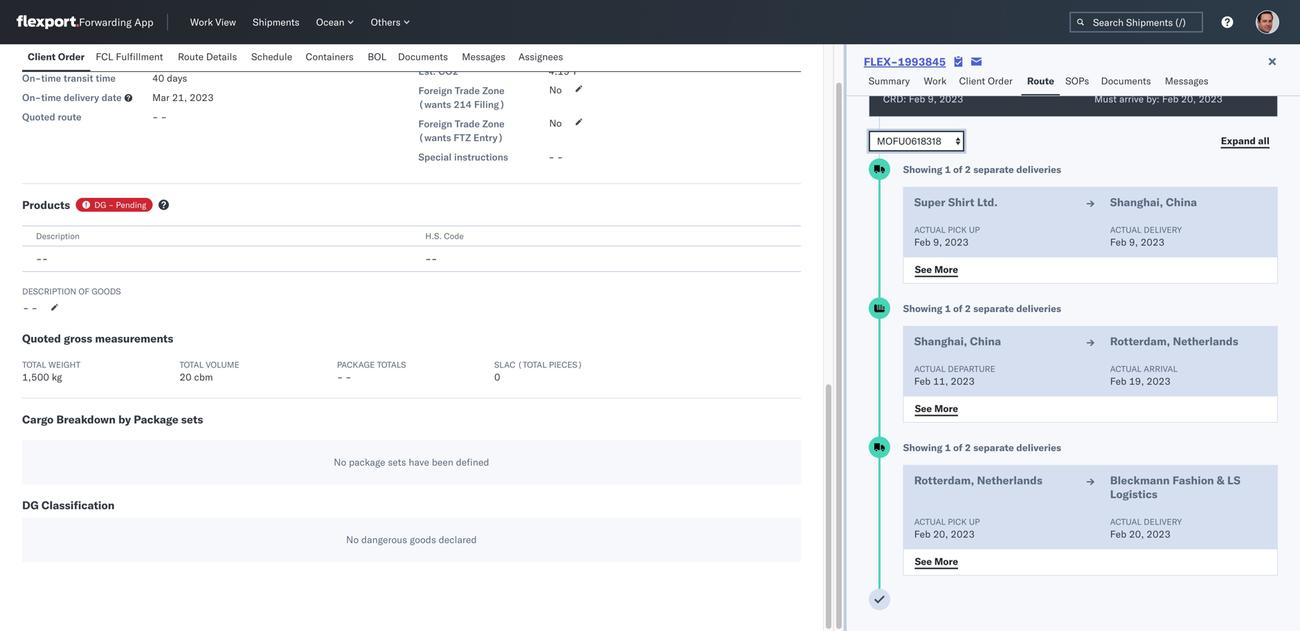 Task type: locate. For each thing, give the bounding box(es) containing it.
4.19 t
[[549, 65, 578, 77]]

fulfillment
[[116, 51, 163, 63]]

2 vertical spatial separate
[[974, 442, 1014, 454]]

-- up description of goods
[[36, 253, 48, 265]]

total for total weight 1,500 kg
[[22, 360, 46, 370]]

quoted gross measurements
[[22, 332, 173, 346]]

1 horizontal spatial messages
[[1165, 75, 1209, 87]]

2 see more button from the top
[[907, 399, 967, 420]]

of for shanghai,
[[954, 303, 963, 315]]

0 horizontal spatial 20,
[[933, 528, 949, 541]]

days
[[167, 72, 187, 84]]

1 horizontal spatial rotterdam, netherlands
[[1111, 334, 1239, 348]]

0 vertical spatial route
[[178, 51, 204, 63]]

1 horizontal spatial client order button
[[954, 69, 1022, 96]]

quoted container count
[[22, 53, 129, 65]]

2023
[[184, 33, 208, 45], [190, 91, 214, 104], [940, 93, 964, 105], [1199, 93, 1223, 105], [945, 236, 969, 248], [1141, 236, 1165, 248], [951, 375, 975, 387], [1147, 375, 1171, 387], [951, 528, 975, 541], [1147, 528, 1171, 541]]

1 vertical spatial delivery
[[1144, 225, 1182, 235]]

1 vertical spatial on-
[[22, 91, 41, 104]]

1 on- from the top
[[22, 72, 41, 84]]

messages button up the foreign trade zone (wants 214 filing)
[[457, 44, 513, 71]]

1 vertical spatial trade
[[455, 118, 480, 130]]

sets down the 20
[[181, 413, 203, 427]]

2 (wants from the top
[[419, 132, 451, 144]]

actual for actual arrival feb 19, 2023
[[1111, 364, 1142, 374]]

(wants up 'special'
[[419, 132, 451, 144]]

3 quoted from the top
[[22, 332, 61, 346]]

1 showing from the top
[[903, 163, 943, 176]]

trade for 214
[[455, 84, 480, 97]]

1 pick from the top
[[948, 225, 967, 235]]

0 horizontal spatial sets
[[181, 413, 203, 427]]

shirt
[[949, 195, 975, 209]]

sets left have
[[388, 456, 406, 469]]

see down actual pick up feb 20, 2023
[[915, 556, 932, 568]]

1 down '11,'
[[945, 442, 951, 454]]

1 horizontal spatial documents
[[1101, 75, 1152, 87]]

trade
[[455, 84, 480, 97], [455, 118, 480, 130]]

1 vertical spatial (wants
[[419, 132, 451, 144]]

client order button up on-time transit time
[[22, 44, 90, 71]]

more for super
[[935, 264, 959, 276]]

foreign inside the foreign trade zone (wants 214 filing)
[[419, 84, 452, 97]]

dg left pending
[[94, 200, 106, 210]]

-- down h.s.
[[425, 253, 437, 265]]

1 horizontal spatial work
[[924, 75, 947, 87]]

0 vertical spatial rotterdam,
[[1111, 334, 1171, 348]]

0 vertical spatial showing
[[903, 163, 943, 176]]

documents button
[[393, 44, 457, 71], [1096, 69, 1160, 96]]

3 see from the top
[[915, 556, 932, 568]]

1 horizontal spatial order
[[988, 75, 1013, 87]]

client order down 'rate expiration'
[[28, 51, 85, 63]]

3 see more button from the top
[[907, 552, 967, 573]]

1 for rotterdam,
[[945, 442, 951, 454]]

0 vertical spatial dg
[[94, 200, 106, 210]]

(wants left 214
[[419, 98, 451, 110]]

description down products
[[36, 231, 80, 241]]

cbm
[[194, 371, 213, 383]]

client for the rightmost client order button
[[959, 75, 986, 87]]

Search Shipments (/) text field
[[1070, 12, 1204, 33]]

see more for rotterdam,
[[915, 556, 959, 568]]

1 vertical spatial deliveries
[[1017, 303, 1062, 315]]

0 vertical spatial 1
[[945, 163, 951, 176]]

3 see more from the top
[[915, 556, 959, 568]]

see more button down actual pick up feb 20, 2023
[[907, 552, 967, 573]]

2 for china
[[965, 303, 971, 315]]

foreign up 'special'
[[419, 118, 452, 130]]

actual for actual pick up feb 9, 2023
[[915, 225, 946, 235]]

actual for actual pick up feb 20, 2023
[[915, 517, 946, 527]]

0 vertical spatial on-
[[22, 72, 41, 84]]

package right the by
[[134, 413, 178, 427]]

description up gross on the bottom left of the page
[[22, 286, 76, 297]]

shanghai, china up actual delivery feb 9, 2023
[[1111, 195, 1197, 209]]

up for shirt
[[969, 225, 980, 235]]

0 vertical spatial (wants
[[419, 98, 451, 110]]

actual departure feb 11, 2023
[[915, 364, 996, 387]]

china up departure
[[970, 334, 1001, 348]]

of
[[954, 163, 963, 176], [79, 286, 89, 297], [954, 303, 963, 315], [954, 442, 963, 454]]

(wants inside the foreign trade zone (wants 214 filing)
[[419, 98, 451, 110]]

flexport. image
[[17, 15, 79, 29]]

20,
[[1182, 93, 1197, 105], [933, 528, 949, 541], [1129, 528, 1145, 541]]

quoted route
[[22, 111, 81, 123]]

showing for super shirt ltd.
[[903, 163, 943, 176]]

totals
[[377, 360, 406, 370]]

delivery inside actual delivery feb 9, 2023
[[1144, 225, 1182, 235]]

0 horizontal spatial client order button
[[22, 44, 90, 71]]

messages button
[[457, 44, 513, 71], [1160, 69, 1216, 96]]

0 vertical spatial showing 1 of 2 separate deliveries
[[903, 163, 1062, 176]]

1 see from the top
[[915, 264, 932, 276]]

2
[[965, 163, 971, 176], [965, 303, 971, 315], [965, 442, 971, 454]]

1 up super shirt ltd.
[[945, 163, 951, 176]]

total up 1,500
[[22, 360, 46, 370]]

goods up quoted gross measurements at the left
[[92, 286, 121, 297]]

3 showing 1 of 2 separate deliveries from the top
[[903, 442, 1062, 454]]

0 vertical spatial see more button
[[907, 260, 967, 280]]

pick for rotterdam,
[[948, 517, 967, 527]]

2 deliveries from the top
[[1017, 303, 1062, 315]]

1 vertical spatial see more
[[915, 403, 959, 415]]

0 horizontal spatial route
[[178, 51, 204, 63]]

zone
[[483, 84, 505, 97], [483, 118, 505, 130]]

schedule
[[251, 51, 292, 63]]

showing 1 of 2 separate deliveries for netherlands
[[903, 442, 1062, 454]]

0 vertical spatial deliveries
[[1017, 163, 1062, 176]]

0 vertical spatial see more
[[915, 264, 959, 276]]

work inside button
[[924, 75, 947, 87]]

route left sops
[[1028, 75, 1055, 87]]

rate expiration
[[22, 33, 91, 45]]

11,
[[933, 375, 949, 387]]

zone up entry) on the left top of page
[[483, 118, 505, 130]]

actual inside actual arrival feb 19, 2023
[[1111, 364, 1142, 374]]

quoted up total weight 1,500 kg
[[22, 332, 61, 346]]

0 vertical spatial quoted
[[22, 53, 55, 65]]

actual inside actual delivery feb 9, 2023
[[1111, 225, 1142, 235]]

dg
[[94, 200, 106, 210], [22, 499, 39, 512]]

1 (wants from the top
[[419, 98, 451, 110]]

foreign
[[419, 84, 452, 97], [419, 118, 452, 130]]

2 total from the left
[[180, 360, 204, 370]]

ftz
[[454, 132, 471, 144]]

0 horizontal spatial client
[[28, 51, 56, 63]]

2 vertical spatial see
[[915, 556, 932, 568]]

see more button down actual pick up feb 9, 2023
[[907, 260, 967, 280]]

1 vertical spatial client order
[[959, 75, 1013, 87]]

see more button for rotterdam,
[[907, 552, 967, 573]]

expand all button
[[1213, 131, 1278, 152]]

total weight 1,500 kg
[[22, 360, 80, 383]]

rotterdam, netherlands
[[1111, 334, 1239, 348], [915, 474, 1043, 488]]

3 more from the top
[[935, 556, 959, 568]]

have
[[409, 456, 429, 469]]

messages up "must arrive by: feb 20, 2023"
[[1165, 75, 1209, 87]]

1 vertical spatial pick
[[948, 517, 967, 527]]

0 vertical spatial zone
[[483, 84, 505, 97]]

trade inside the foreign trade zone (wants ftz entry)
[[455, 118, 480, 130]]

0 horizontal spatial total
[[22, 360, 46, 370]]

2 showing from the top
[[903, 303, 943, 315]]

rotterdam, up actual pick up feb 20, 2023
[[915, 474, 975, 488]]

1 total from the left
[[22, 360, 46, 370]]

entry)
[[474, 132, 504, 144]]

rotterdam, up actual arrival feb 19, 2023
[[1111, 334, 1171, 348]]

2 2 from the top
[[965, 303, 971, 315]]

1 mar from the top
[[152, 33, 170, 45]]

2 trade from the top
[[455, 118, 480, 130]]

messages up the foreign trade zone (wants 214 filing)
[[462, 51, 506, 63]]

1 vertical spatial messages
[[1165, 75, 1209, 87]]

work up crd: feb 9, 2023
[[924, 75, 947, 87]]

2 vertical spatial more
[[935, 556, 959, 568]]

0 vertical spatial pick
[[948, 225, 967, 235]]

2 vertical spatial deliveries
[[1017, 442, 1062, 454]]

route
[[178, 51, 204, 63], [1028, 75, 1055, 87]]

feb
[[909, 93, 926, 105], [1163, 93, 1179, 105], [915, 236, 931, 248], [1111, 236, 1127, 248], [915, 375, 931, 387], [1111, 375, 1127, 387], [915, 528, 931, 541], [1111, 528, 1127, 541]]

china up actual delivery feb 9, 2023
[[1166, 195, 1197, 209]]

1 quoted from the top
[[22, 53, 55, 65]]

2 more from the top
[[935, 403, 959, 415]]

dg for dg classification
[[22, 499, 39, 512]]

co2
[[439, 65, 459, 77]]

2 on- from the top
[[22, 91, 41, 104]]

separate for shirt
[[974, 163, 1014, 176]]

1 vertical spatial netherlands
[[977, 474, 1043, 488]]

quoted down the rate
[[22, 53, 55, 65]]

2 mar from the top
[[152, 91, 170, 104]]

1 vertical spatial up
[[969, 517, 980, 527]]

actual inside actual pick up feb 20, 2023
[[915, 517, 946, 527]]

1 vertical spatial china
[[970, 334, 1001, 348]]

3 1 from the top
[[945, 442, 951, 454]]

2 pick from the top
[[948, 517, 967, 527]]

1 vertical spatial shanghai, china
[[915, 334, 1001, 348]]

0 vertical spatial client order
[[28, 51, 85, 63]]

0 horizontal spatial shanghai,
[[915, 334, 968, 348]]

zone inside the foreign trade zone (wants 214 filing)
[[483, 84, 505, 97]]

package left totals
[[337, 360, 375, 370]]

trade up ftz
[[455, 118, 480, 130]]

2 quoted from the top
[[22, 111, 55, 123]]

see more down '11,'
[[915, 403, 959, 415]]

3 separate from the top
[[974, 442, 1014, 454]]

0 horizontal spatial client order
[[28, 51, 85, 63]]

1 2 from the top
[[965, 163, 971, 176]]

see for rotterdam, netherlands
[[915, 556, 932, 568]]

order for left client order button
[[58, 51, 85, 63]]

showing for rotterdam, netherlands
[[903, 442, 943, 454]]

deliveries
[[1017, 163, 1062, 176], [1017, 303, 1062, 315], [1017, 442, 1062, 454]]

shanghai, up actual delivery feb 9, 2023
[[1111, 195, 1164, 209]]

goods left the declared
[[410, 534, 436, 546]]

route for route details
[[178, 51, 204, 63]]

2 foreign from the top
[[419, 118, 452, 130]]

see more down actual pick up feb 20, 2023
[[915, 556, 959, 568]]

been
[[432, 456, 454, 469]]

time
[[41, 72, 61, 84], [96, 72, 116, 84], [41, 91, 61, 104]]

2 see more from the top
[[915, 403, 959, 415]]

1 horizontal spatial goods
[[410, 534, 436, 546]]

1 vertical spatial mar
[[152, 91, 170, 104]]

feb inside actual pick up feb 20, 2023
[[915, 528, 931, 541]]

0 horizontal spatial china
[[970, 334, 1001, 348]]

package
[[337, 360, 375, 370], [134, 413, 178, 427]]

&
[[1217, 474, 1225, 488]]

2 zone from the top
[[483, 118, 505, 130]]

actual
[[915, 225, 946, 235], [1111, 225, 1142, 235], [915, 364, 946, 374], [1111, 364, 1142, 374], [915, 517, 946, 527], [1111, 517, 1142, 527]]

1 more from the top
[[935, 264, 959, 276]]

rotterdam, netherlands up actual pick up feb 20, 2023
[[915, 474, 1043, 488]]

delivery
[[64, 91, 99, 104], [1144, 225, 1182, 235], [1144, 517, 1182, 527]]

1 see more from the top
[[915, 264, 959, 276]]

shanghai, china up departure
[[915, 334, 1001, 348]]

see down actual pick up feb 9, 2023
[[915, 264, 932, 276]]

order
[[58, 51, 85, 63], [988, 75, 1013, 87]]

time left transit
[[41, 72, 61, 84]]

1 vertical spatial see
[[915, 403, 932, 415]]

more down actual pick up feb 20, 2023
[[935, 556, 959, 568]]

on- for on-time delivery date
[[22, 91, 41, 104]]

3 deliveries from the top
[[1017, 442, 1062, 454]]

1 vertical spatial rotterdam, netherlands
[[915, 474, 1043, 488]]

more for shanghai,
[[935, 403, 959, 415]]

19,
[[1129, 375, 1145, 387]]

foreign inside the foreign trade zone (wants ftz entry)
[[419, 118, 452, 130]]

2 up from the top
[[969, 517, 980, 527]]

1 vertical spatial 2
[[965, 303, 971, 315]]

3 2 from the top
[[965, 442, 971, 454]]

time for delivery
[[41, 91, 61, 104]]

1,500
[[22, 371, 49, 383]]

0 vertical spatial foreign
[[419, 84, 452, 97]]

actual inside 'actual delivery feb 20, 2023'
[[1111, 517, 1142, 527]]

2 vertical spatial see more
[[915, 556, 959, 568]]

1 up from the top
[[969, 225, 980, 235]]

documents up arrive
[[1101, 75, 1152, 87]]

1 up departure
[[945, 303, 951, 315]]

1 vertical spatial separate
[[974, 303, 1014, 315]]

0 horizontal spatial goods
[[92, 286, 121, 297]]

delivery inside 'actual delivery feb 20, 2023'
[[1144, 517, 1182, 527]]

on- down the rate
[[22, 72, 41, 84]]

1 trade from the top
[[455, 84, 480, 97]]

0 vertical spatial shanghai,
[[1111, 195, 1164, 209]]

1 zone from the top
[[483, 84, 505, 97]]

goods for dangerous
[[410, 534, 436, 546]]

quoted for quoted route
[[22, 111, 55, 123]]

up for netherlands
[[969, 517, 980, 527]]

more
[[935, 264, 959, 276], [935, 403, 959, 415], [935, 556, 959, 568]]

1 horizontal spatial 20,
[[1129, 528, 1145, 541]]

total up the 20
[[180, 360, 204, 370]]

1 see more button from the top
[[907, 260, 967, 280]]

0 vertical spatial package
[[337, 360, 375, 370]]

0 vertical spatial client
[[28, 51, 56, 63]]

4,
[[172, 33, 181, 45]]

up inside actual pick up feb 20, 2023
[[969, 517, 980, 527]]

1 horizontal spatial client order
[[959, 75, 1013, 87]]

description for description
[[36, 231, 80, 241]]

crd: feb 9, 2023
[[883, 93, 964, 105]]

quoted left route in the left of the page
[[22, 111, 55, 123]]

time up date
[[96, 72, 116, 84]]

2 see from the top
[[915, 403, 932, 415]]

flex-1993845
[[864, 55, 946, 69]]

1 horizontal spatial total
[[180, 360, 204, 370]]

actual for actual delivery feb 20, 2023
[[1111, 517, 1142, 527]]

zone for foreign trade zone (wants ftz entry)
[[483, 118, 505, 130]]

trade for ftz
[[455, 118, 480, 130]]

app
[[134, 16, 153, 29]]

1 foreign from the top
[[419, 84, 452, 97]]

20, inside 'actual delivery feb 20, 2023'
[[1129, 528, 1145, 541]]

rotterdam,
[[1111, 334, 1171, 348], [915, 474, 975, 488]]

1 vertical spatial work
[[924, 75, 947, 87]]

up inside actual pick up feb 9, 2023
[[969, 225, 980, 235]]

volume
[[206, 360, 240, 370]]

(wants inside the foreign trade zone (wants ftz entry)
[[419, 132, 451, 144]]

1993845
[[898, 55, 946, 69]]

2023 inside actual departure feb 11, 2023
[[951, 375, 975, 387]]

pick inside actual pick up feb 20, 2023
[[948, 517, 967, 527]]

2 vertical spatial quoted
[[22, 332, 61, 346]]

mar left 21, at left top
[[152, 91, 170, 104]]

order left route button
[[988, 75, 1013, 87]]

client for left client order button
[[28, 51, 56, 63]]

1 separate from the top
[[974, 163, 1014, 176]]

2 vertical spatial showing
[[903, 442, 943, 454]]

deliveries for rotterdam, netherlands
[[1017, 442, 1062, 454]]

time up 'quoted route'
[[41, 91, 61, 104]]

1 deliveries from the top
[[1017, 163, 1062, 176]]

on-time delivery date
[[22, 91, 122, 104]]

2 1 from the top
[[945, 303, 951, 315]]

actual pick up feb 20, 2023
[[915, 517, 980, 541]]

carbon offset status
[[419, 46, 511, 58]]

quoted
[[22, 53, 55, 65], [22, 111, 55, 123], [22, 332, 61, 346]]

0 vertical spatial mar
[[152, 33, 170, 45]]

showing 1 of 2 separate deliveries for shirt
[[903, 163, 1062, 176]]

1 horizontal spatial messages button
[[1160, 69, 1216, 96]]

2 horizontal spatial 20,
[[1182, 93, 1197, 105]]

zone up filing)
[[483, 84, 505, 97]]

1 vertical spatial package
[[134, 413, 178, 427]]

client order right work button
[[959, 75, 1013, 87]]

more for rotterdam,
[[935, 556, 959, 568]]

deliveries for shanghai, china
[[1017, 303, 1062, 315]]

zone inside the foreign trade zone (wants ftz entry)
[[483, 118, 505, 130]]

documents up 'est.'
[[398, 51, 448, 63]]

expand all
[[1221, 135, 1270, 147]]

1 vertical spatial zone
[[483, 118, 505, 130]]

mar
[[152, 33, 170, 45], [152, 91, 170, 104]]

more down actual pick up feb 9, 2023
[[935, 264, 959, 276]]

0 vertical spatial messages
[[462, 51, 506, 63]]

1 showing 1 of 2 separate deliveries from the top
[[903, 163, 1062, 176]]

1 vertical spatial shanghai,
[[915, 334, 968, 348]]

total inside total weight 1,500 kg
[[22, 360, 46, 370]]

mar left '4,'
[[152, 33, 170, 45]]

fcl fulfillment button
[[90, 44, 172, 71]]

more down '11,'
[[935, 403, 959, 415]]

order down expiration
[[58, 51, 85, 63]]

1 vertical spatial showing 1 of 2 separate deliveries
[[903, 303, 1062, 315]]

work left view
[[190, 16, 213, 28]]

on- for on-time transit time
[[22, 72, 41, 84]]

(total
[[518, 360, 547, 370]]

actual inside actual pick up feb 9, 2023
[[915, 225, 946, 235]]

client right work button
[[959, 75, 986, 87]]

actual delivery feb 20, 2023
[[1111, 517, 1182, 541]]

documents
[[398, 51, 448, 63], [1101, 75, 1152, 87]]

2 separate from the top
[[974, 303, 1014, 315]]

route down "mar 4, 2023"
[[178, 51, 204, 63]]

see down actual departure feb 11, 2023
[[915, 403, 932, 415]]

2 for shirt
[[965, 163, 971, 176]]

rotterdam, netherlands up arrival
[[1111, 334, 1239, 348]]

2 vertical spatial 2
[[965, 442, 971, 454]]

containers button
[[300, 44, 362, 71]]

2 vertical spatial 1
[[945, 442, 951, 454]]

1 horizontal spatial netherlands
[[1173, 334, 1239, 348]]

actual inside actual departure feb 11, 2023
[[915, 364, 946, 374]]

route for route
[[1028, 75, 1055, 87]]

0 horizontal spatial messages
[[462, 51, 506, 63]]

(wants
[[419, 98, 451, 110], [419, 132, 451, 144]]

foreign for foreign trade zone (wants 214 filing)
[[419, 84, 452, 97]]

see for shanghai, china
[[915, 403, 932, 415]]

0 vertical spatial description
[[36, 231, 80, 241]]

dg for dg - pending
[[94, 200, 106, 210]]

0 vertical spatial see
[[915, 264, 932, 276]]

dg left classification
[[22, 499, 39, 512]]

1 vertical spatial route
[[1028, 75, 1055, 87]]

0
[[494, 371, 501, 383]]

20, inside actual pick up feb 20, 2023
[[933, 528, 949, 541]]

trade inside the foreign trade zone (wants 214 filing)
[[455, 84, 480, 97]]

pick inside actual pick up feb 9, 2023
[[948, 225, 967, 235]]

showing
[[903, 163, 943, 176], [903, 303, 943, 315], [903, 442, 943, 454]]

foreign down est. co2
[[419, 84, 452, 97]]

see more button down '11,'
[[907, 399, 967, 420]]

actual arrival feb 19, 2023
[[1111, 364, 1178, 387]]

1 vertical spatial showing
[[903, 303, 943, 315]]

messages button right arrive
[[1160, 69, 1216, 96]]

1 horizontal spatial china
[[1166, 195, 1197, 209]]

3 showing from the top
[[903, 442, 943, 454]]

deliveries for super shirt ltd.
[[1017, 163, 1062, 176]]

1 vertical spatial dg
[[22, 499, 39, 512]]

client order button right the 1993845
[[954, 69, 1022, 96]]

0 horizontal spatial dg
[[22, 499, 39, 512]]

1 vertical spatial 1
[[945, 303, 951, 315]]

delivery for super shirt ltd.
[[1144, 225, 1182, 235]]

shanghai, up actual departure feb 11, 2023
[[915, 334, 968, 348]]

0 horizontal spatial netherlands
[[977, 474, 1043, 488]]

1 1 from the top
[[945, 163, 951, 176]]

0 vertical spatial trade
[[455, 84, 480, 97]]

route button
[[1022, 69, 1060, 96]]

actual delivery feb 9, 2023
[[1111, 225, 1182, 248]]

netherlands
[[1173, 334, 1239, 348], [977, 474, 1043, 488]]

2 showing 1 of 2 separate deliveries from the top
[[903, 303, 1062, 315]]

trade up 214
[[455, 84, 480, 97]]

feb inside actual delivery feb 9, 2023
[[1111, 236, 1127, 248]]

client down the rate
[[28, 51, 56, 63]]

of for rotterdam,
[[954, 442, 963, 454]]

see more down actual pick up feb 9, 2023
[[915, 264, 959, 276]]

0 vertical spatial up
[[969, 225, 980, 235]]

2023 inside actual pick up feb 20, 2023
[[951, 528, 975, 541]]

see more button
[[907, 260, 967, 280], [907, 399, 967, 420], [907, 552, 967, 573]]

on- up 'quoted route'
[[22, 91, 41, 104]]

214
[[454, 98, 472, 110]]

separate for china
[[974, 303, 1014, 315]]

1 horizontal spatial --
[[425, 253, 437, 265]]

- - for special instructions
[[549, 151, 563, 163]]

must
[[1095, 93, 1117, 105]]

separate
[[974, 163, 1014, 176], [974, 303, 1014, 315], [974, 442, 1014, 454]]



Task type: vqa. For each thing, say whether or not it's contained in the screenshot.
CLIENT ORDER to the left
yes



Task type: describe. For each thing, give the bounding box(es) containing it.
gross
[[64, 332, 92, 346]]

arrive
[[1120, 93, 1144, 105]]

on-time transit time
[[22, 72, 116, 84]]

schedule button
[[246, 44, 300, 71]]

see more for super
[[915, 264, 959, 276]]

client order for left client order button
[[28, 51, 85, 63]]

1 horizontal spatial shanghai, china
[[1111, 195, 1197, 209]]

0 horizontal spatial rotterdam, netherlands
[[915, 474, 1043, 488]]

zone for foreign trade zone (wants 214 filing)
[[483, 84, 505, 97]]

(wants for foreign trade zone (wants ftz entry)
[[419, 132, 451, 144]]

separate for netherlands
[[974, 442, 1014, 454]]

2023 inside actual delivery feb 9, 2023
[[1141, 236, 1165, 248]]

assignees
[[519, 51, 563, 63]]

pending
[[116, 200, 146, 210]]

mar 4, 2023
[[152, 33, 208, 45]]

not enrolled
[[549, 46, 603, 58]]

sops
[[1066, 75, 1090, 87]]

of for super
[[954, 163, 963, 176]]

ocean
[[316, 16, 345, 28]]

foreign trade zone (wants 214 filing)
[[419, 84, 505, 110]]

- - for quoted route
[[152, 111, 167, 123]]

bleckmann fashion & ls logistics
[[1111, 474, 1241, 501]]

total for total volume
[[180, 360, 204, 370]]

2 for netherlands
[[965, 442, 971, 454]]

super shirt ltd.
[[915, 195, 998, 209]]

expand
[[1221, 135, 1256, 147]]

2 -- from the left
[[425, 253, 437, 265]]

9, inside actual pick up feb 9, 2023
[[933, 236, 943, 248]]

declared
[[439, 534, 477, 546]]

arrival
[[1144, 364, 1178, 374]]

fcl fulfillment
[[96, 51, 163, 63]]

bol button
[[362, 44, 393, 71]]

summary button
[[863, 69, 919, 96]]

by:
[[1147, 93, 1160, 105]]

special instructions
[[419, 151, 508, 163]]

0 vertical spatial documents
[[398, 51, 448, 63]]

no dangerous goods declared
[[346, 534, 477, 546]]

dg classification
[[22, 499, 115, 512]]

package inside package totals - -
[[337, 360, 375, 370]]

0 vertical spatial netherlands
[[1173, 334, 1239, 348]]

1 -- from the left
[[36, 253, 48, 265]]

1 horizontal spatial documents button
[[1096, 69, 1160, 96]]

- - for quoted container count
[[152, 51, 167, 63]]

see for super shirt ltd.
[[915, 264, 932, 276]]

ocean button
[[311, 13, 360, 31]]

work view link
[[185, 13, 242, 31]]

description of goods
[[22, 286, 121, 297]]

actual for actual delivery feb 9, 2023
[[1111, 225, 1142, 235]]

sops button
[[1060, 69, 1096, 96]]

expiration
[[45, 33, 91, 45]]

showing for shanghai, china
[[903, 303, 943, 315]]

actual for actual departure feb 11, 2023
[[915, 364, 946, 374]]

mar for mar 21, 2023
[[152, 91, 170, 104]]

t
[[572, 65, 578, 77]]

delivery for rotterdam, netherlands
[[1144, 517, 1182, 527]]

pieces)
[[549, 360, 583, 370]]

20, for by:
[[1182, 93, 1197, 105]]

products
[[22, 198, 70, 212]]

description for description of goods
[[22, 286, 76, 297]]

2023 inside actual pick up feb 9, 2023
[[945, 236, 969, 248]]

feb inside actual arrival feb 19, 2023
[[1111, 375, 1127, 387]]

shipments
[[253, 16, 300, 28]]

work view
[[190, 16, 236, 28]]

1 horizontal spatial shanghai,
[[1111, 195, 1164, 209]]

pick for super
[[948, 225, 967, 235]]

route details button
[[172, 44, 246, 71]]

2023 inside actual arrival feb 19, 2023
[[1147, 375, 1171, 387]]

feb inside 'actual delivery feb 20, 2023'
[[1111, 528, 1127, 541]]

time for transit
[[41, 72, 61, 84]]

forwarding app link
[[17, 15, 153, 29]]

foreign trade zone (wants ftz entry)
[[419, 118, 505, 144]]

quoted for quoted container count
[[22, 53, 55, 65]]

work button
[[919, 69, 954, 96]]

fcl
[[96, 51, 113, 63]]

(wants for foreign trade zone (wants 214 filing)
[[419, 98, 451, 110]]

order for the rightmost client order button
[[988, 75, 1013, 87]]

goods for of
[[92, 286, 121, 297]]

others button
[[365, 13, 416, 31]]

status
[[483, 46, 511, 58]]

flex-1993845 link
[[864, 55, 946, 69]]

transit
[[64, 72, 93, 84]]

details
[[206, 51, 237, 63]]

showing 1 of 2 separate deliveries for china
[[903, 303, 1062, 315]]

mar 21, 2023
[[152, 91, 214, 104]]

slac (total pieces) 0
[[494, 360, 583, 383]]

view
[[215, 16, 236, 28]]

1 horizontal spatial sets
[[388, 456, 406, 469]]

feb inside actual departure feb 11, 2023
[[915, 375, 931, 387]]

20, for up
[[933, 528, 949, 541]]

9, inside actual delivery feb 9, 2023
[[1129, 236, 1139, 248]]

21,
[[172, 91, 187, 104]]

0 horizontal spatial rotterdam,
[[915, 474, 975, 488]]

0 vertical spatial rotterdam, netherlands
[[1111, 334, 1239, 348]]

0 vertical spatial delivery
[[64, 91, 99, 104]]

est. co2
[[419, 65, 459, 77]]

total volume
[[180, 360, 240, 370]]

see more for shanghai,
[[915, 403, 959, 415]]

0 horizontal spatial messages button
[[457, 44, 513, 71]]

not
[[549, 46, 565, 58]]

foreign for foreign trade zone (wants ftz entry)
[[419, 118, 452, 130]]

0 horizontal spatial package
[[134, 413, 178, 427]]

defined
[[456, 456, 489, 469]]

carbon
[[419, 46, 452, 58]]

see more button for super
[[907, 260, 967, 280]]

count
[[103, 53, 129, 65]]

dg - pending
[[94, 200, 146, 210]]

measurements
[[95, 332, 173, 346]]

work for work view
[[190, 16, 213, 28]]

mar for mar 4, 2023
[[152, 33, 170, 45]]

1 for shanghai,
[[945, 303, 951, 315]]

work for work
[[924, 75, 947, 87]]

4.19
[[549, 65, 570, 77]]

2023 inside 'actual delivery feb 20, 2023'
[[1147, 528, 1171, 541]]

cargo
[[22, 413, 54, 427]]

dangerous
[[361, 534, 407, 546]]

route
[[58, 111, 81, 123]]

client order for the rightmost client order button
[[959, 75, 1013, 87]]

feb inside actual pick up feb 9, 2023
[[915, 236, 931, 248]]

0 vertical spatial china
[[1166, 195, 1197, 209]]

0 vertical spatial sets
[[181, 413, 203, 427]]

1 for super
[[945, 163, 951, 176]]

super
[[915, 195, 946, 209]]

1 horizontal spatial rotterdam,
[[1111, 334, 1171, 348]]

containers
[[306, 51, 354, 63]]

instructions
[[454, 151, 508, 163]]

enrolled
[[567, 46, 603, 58]]

ls
[[1228, 474, 1241, 488]]

by
[[118, 413, 131, 427]]

package totals - -
[[337, 360, 406, 383]]

logistics
[[1111, 488, 1158, 501]]

20
[[180, 371, 192, 383]]

actual pick up feb 9, 2023
[[915, 225, 980, 248]]

40
[[152, 72, 164, 84]]

0 horizontal spatial documents button
[[393, 44, 457, 71]]

bol
[[368, 51, 387, 63]]

quoted for quoted gross measurements
[[22, 332, 61, 346]]

departure
[[948, 364, 996, 374]]

summary
[[869, 75, 910, 87]]

kg
[[52, 371, 62, 383]]

h.s.
[[425, 231, 442, 241]]

cargo breakdown by package sets
[[22, 413, 203, 427]]

classification
[[41, 499, 115, 512]]

shipments link
[[247, 13, 305, 31]]

see more button for shanghai,
[[907, 399, 967, 420]]

40 days
[[152, 72, 187, 84]]

breakdown
[[56, 413, 116, 427]]

special
[[419, 151, 452, 163]]



